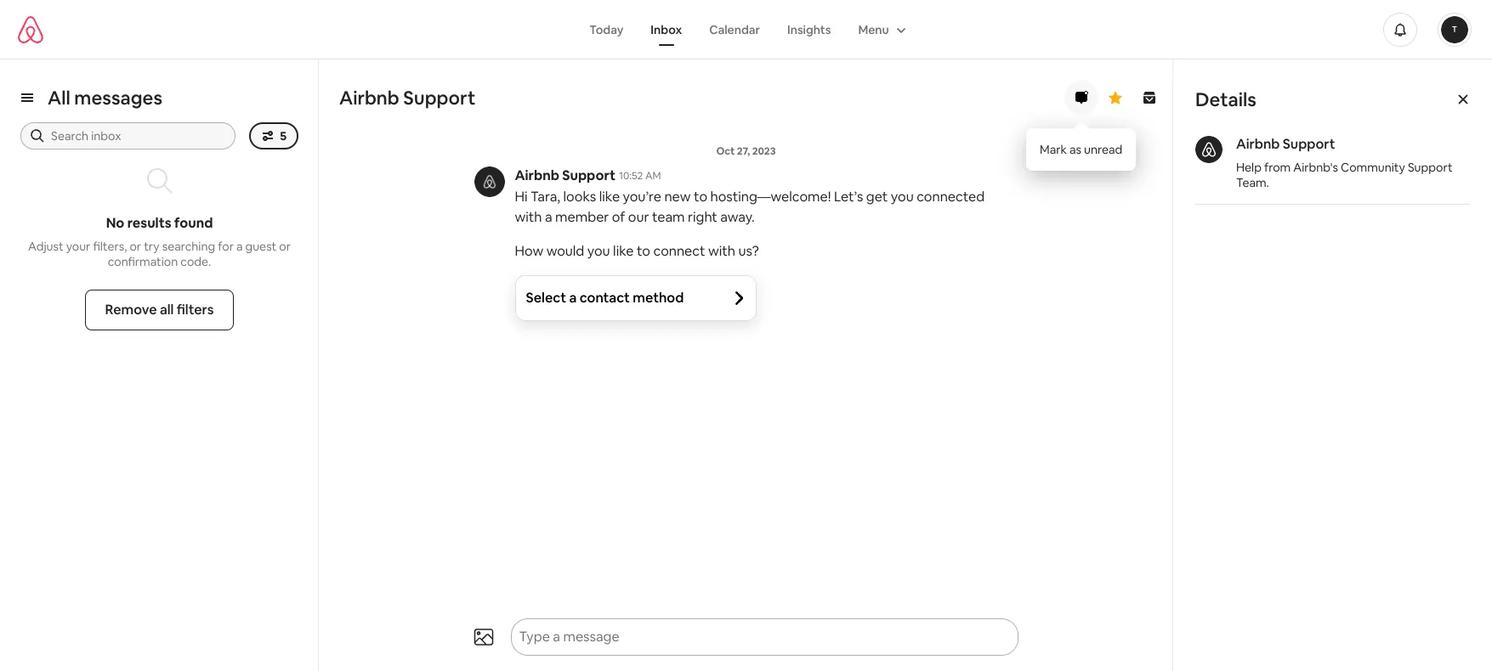 Task type: describe. For each thing, give the bounding box(es) containing it.
messages
[[74, 86, 162, 110]]

airbnb support
[[339, 86, 476, 110]]

all messages
[[48, 86, 162, 110]]

airbnb support help from airbnb's community support team.
[[1236, 135, 1453, 190]]

as
[[1070, 142, 1082, 157]]

found
[[174, 214, 213, 232]]

0 horizontal spatial to
[[637, 242, 650, 260]]

searching
[[162, 239, 215, 254]]

remove all filters button
[[85, 290, 234, 331]]

today link
[[576, 13, 637, 45]]

airbnb support sent hi tara, looks like you're new to hosting—welcome! let's get you connected with a member of our team right away.. sent oct 27, 2023, 10:52 am group
[[455, 124, 1037, 228]]

for
[[218, 239, 234, 254]]

mark
[[1040, 142, 1067, 157]]

oct 27, 2023
[[716, 145, 776, 158]]

team
[[652, 208, 685, 226]]

message from airbnb support image
[[474, 167, 505, 197]]

menu
[[858, 22, 889, 37]]

5 button
[[249, 122, 298, 150]]

our
[[628, 208, 649, 226]]

your
[[66, 239, 90, 254]]

airbnb's
[[1294, 160, 1338, 175]]

help
[[1236, 160, 1262, 175]]

remove all filters
[[105, 301, 214, 319]]

unread
[[1084, 142, 1123, 157]]

guest
[[245, 239, 277, 254]]

insights
[[787, 22, 831, 37]]

member
[[555, 208, 609, 226]]

try
[[144, 239, 160, 254]]

1 horizontal spatial with
[[708, 242, 736, 260]]

airbnb for airbnb support 10:52 am hi tara, looks like you're new to hosting—welcome! let's get you connected with a member of our team right away.
[[515, 167, 559, 185]]

to inside airbnb support 10:52 am hi tara, looks like you're new to hosting—welcome! let's get you connected with a member of our team right away.
[[694, 188, 708, 206]]

27,
[[737, 145, 750, 158]]

looks
[[563, 188, 596, 206]]

am
[[645, 169, 661, 183]]

menu button
[[845, 13, 916, 45]]

remove
[[105, 301, 157, 319]]

inbox link
[[637, 13, 696, 45]]

get
[[866, 188, 888, 206]]

team.
[[1236, 175, 1269, 190]]

calendar
[[709, 22, 760, 37]]

2 or from the left
[[279, 239, 291, 254]]

2023
[[752, 145, 776, 158]]

airbnb support 10:52 am hi tara, looks like you're new to hosting—welcome! let's get you connected with a member of our team right away.
[[515, 167, 985, 226]]

10:52
[[619, 169, 643, 183]]

all messages heading
[[48, 86, 162, 110]]

connected
[[917, 188, 985, 206]]

support for airbnb support help from airbnb's community support team.
[[1283, 135, 1336, 153]]

1 vertical spatial you
[[587, 242, 610, 260]]

details
[[1196, 88, 1257, 111]]

hosting—welcome!
[[710, 188, 831, 206]]

you're
[[623, 188, 661, 206]]

conversation with airbnb support heading
[[339, 86, 1044, 110]]

would
[[546, 242, 584, 260]]

mark as unread
[[1040, 142, 1123, 157]]

like inside airbnb support 10:52 am hi tara, looks like you're new to hosting—welcome! let's get you connected with a member of our team right away.
[[599, 188, 620, 206]]



Task type: vqa. For each thing, say whether or not it's contained in the screenshot.
Menu 'dropdown button'
yes



Task type: locate. For each thing, give the bounding box(es) containing it.
connect
[[653, 242, 705, 260]]

0 horizontal spatial with
[[515, 208, 542, 226]]

airbnb support image
[[1196, 136, 1223, 163]]

all
[[160, 301, 174, 319]]

from
[[1264, 160, 1291, 175]]

a inside airbnb support 10:52 am hi tara, looks like you're new to hosting—welcome! let's get you connected with a member of our team right away.
[[545, 208, 552, 226]]

airbnb inside airbnb support 10:52 am hi tara, looks like you're new to hosting—welcome! let's get you connected with a member of our team right away.
[[515, 167, 559, 185]]

confirmation
[[108, 254, 178, 270]]

filters
[[177, 301, 214, 319]]

to
[[694, 188, 708, 206], [637, 242, 650, 260]]

no
[[106, 214, 124, 232]]

with inside airbnb support 10:52 am hi tara, looks like you're new to hosting—welcome! let's get you connected with a member of our team right away.
[[515, 208, 542, 226]]

0 horizontal spatial or
[[130, 239, 141, 254]]

today
[[589, 22, 624, 37]]

0 horizontal spatial you
[[587, 242, 610, 260]]

hi
[[515, 188, 528, 206]]

details element
[[1173, 60, 1492, 227]]

or left try
[[130, 239, 141, 254]]

1 horizontal spatial airbnb
[[515, 167, 559, 185]]

how
[[515, 242, 543, 260]]

mark as unread dialog
[[1026, 124, 1136, 171]]

1 horizontal spatial or
[[279, 239, 291, 254]]

you inside airbnb support 10:52 am hi tara, looks like you're new to hosting—welcome! let's get you connected with a member of our team right away.
[[891, 188, 914, 206]]

1 vertical spatial like
[[613, 242, 634, 260]]

you right would on the top of page
[[587, 242, 610, 260]]

1 vertical spatial airbnb
[[1236, 135, 1280, 153]]

to up "right"
[[694, 188, 708, 206]]

filters,
[[93, 239, 127, 254]]

airbnb for airbnb support
[[339, 86, 399, 110]]

right
[[688, 208, 718, 226]]

oct
[[716, 145, 735, 158]]

0 vertical spatial like
[[599, 188, 620, 206]]

1 or from the left
[[130, 239, 141, 254]]

results
[[127, 214, 171, 232]]

a inside no results found adjust your filters, or try searching for a guest or confirmation code.
[[236, 239, 243, 254]]

community
[[1341, 160, 1405, 175]]

1 vertical spatial with
[[708, 242, 736, 260]]

to down the our
[[637, 242, 650, 260]]

0 vertical spatial airbnb
[[339, 86, 399, 110]]

or right guest
[[279, 239, 291, 254]]

1 vertical spatial to
[[637, 242, 650, 260]]

0 vertical spatial to
[[694, 188, 708, 206]]

with
[[515, 208, 542, 226], [708, 242, 736, 260]]

tara,
[[531, 188, 560, 206]]

0 horizontal spatial a
[[236, 239, 243, 254]]

a
[[545, 208, 552, 226], [236, 239, 243, 254]]

adjust
[[28, 239, 63, 254]]

or
[[130, 239, 141, 254], [279, 239, 291, 254]]

new
[[664, 188, 691, 206]]

2 vertical spatial airbnb
[[515, 167, 559, 185]]

0 vertical spatial you
[[891, 188, 914, 206]]

like
[[599, 188, 620, 206], [613, 242, 634, 260]]

code.
[[180, 254, 211, 270]]

inbox
[[651, 22, 682, 37]]

airbnb for airbnb support help from airbnb's community support team.
[[1236, 135, 1280, 153]]

a right for
[[236, 239, 243, 254]]

airbnb support image
[[1196, 136, 1223, 163]]

with down hi
[[515, 208, 542, 226]]

like down of
[[613, 242, 634, 260]]

a down the tara,
[[545, 208, 552, 226]]

calendar link
[[696, 13, 774, 45]]

1 vertical spatial a
[[236, 239, 243, 254]]

of
[[612, 208, 625, 226]]

us?
[[739, 242, 759, 260]]

Type a message text field
[[512, 621, 986, 655]]

insights link
[[774, 13, 845, 45]]

1 horizontal spatial you
[[891, 188, 914, 206]]

airbnb
[[339, 86, 399, 110], [1236, 135, 1280, 153], [515, 167, 559, 185]]

you
[[891, 188, 914, 206], [587, 242, 610, 260]]

like up of
[[599, 188, 620, 206]]

no results found adjust your filters, or try searching for a guest or confirmation code.
[[28, 214, 291, 270]]

support for airbnb support 10:52 am hi tara, looks like you're new to hosting—welcome! let's get you connected with a member of our team right away.
[[562, 167, 616, 185]]

let's
[[834, 188, 863, 206]]

all
[[48, 86, 70, 110]]

main navigation menu image
[[1441, 16, 1469, 43]]

airbnb inside airbnb support help from airbnb's community support team.
[[1236, 135, 1280, 153]]

Search text field
[[51, 128, 224, 145]]

5
[[280, 128, 287, 144]]

how would you like to connect with us?
[[515, 242, 759, 260]]

0 vertical spatial a
[[545, 208, 552, 226]]

you right get on the top
[[891, 188, 914, 206]]

1 horizontal spatial a
[[545, 208, 552, 226]]

2 horizontal spatial airbnb
[[1236, 135, 1280, 153]]

0 horizontal spatial airbnb
[[339, 86, 399, 110]]

support inside airbnb support 10:52 am hi tara, looks like you're new to hosting—welcome! let's get you connected with a member of our team right away.
[[562, 167, 616, 185]]

0 vertical spatial with
[[515, 208, 542, 226]]

support
[[403, 86, 476, 110], [1283, 135, 1336, 153], [1408, 160, 1453, 175], [562, 167, 616, 185]]

with left us?
[[708, 242, 736, 260]]

support for airbnb support
[[403, 86, 476, 110]]

away.
[[721, 208, 755, 226]]

1 horizontal spatial to
[[694, 188, 708, 206]]

message from airbnb support image
[[474, 167, 505, 197]]



